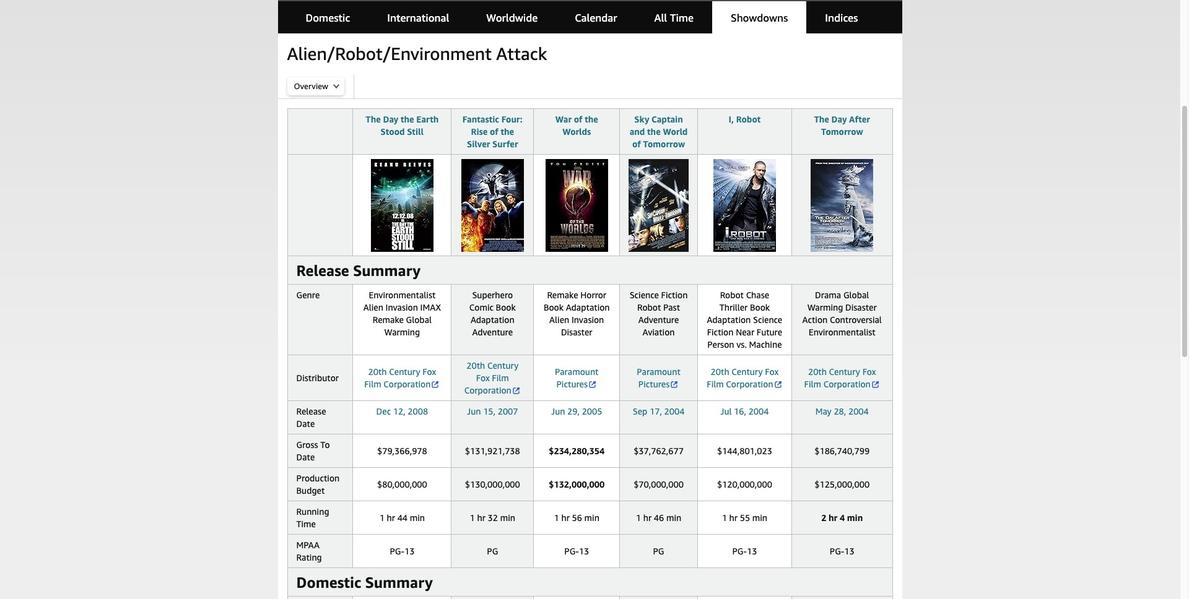 Task type: vqa. For each thing, say whether or not it's contained in the screenshot.
Adventure within Superhero Comic Book Adaptation Adventure
yes



Task type: describe. For each thing, give the bounding box(es) containing it.
invasion inside environmentalist alien invasion              imax remake              global warming
[[386, 302, 418, 313]]

future
[[757, 327, 783, 338]]

sep
[[633, 407, 648, 417]]

56
[[572, 513, 583, 524]]

still
[[407, 126, 424, 137]]

warming inside drama              global warming              disaster action              controversial environmentalist
[[808, 302, 844, 313]]

46
[[654, 513, 665, 524]]

adaptation inside robot              chase thriller              book adaptation              science fiction              near future person vs. machine
[[707, 315, 751, 325]]

2004 for jul 16, 2004
[[749, 407, 769, 417]]

20th century fox film corporation link up dec 12, 2008 link
[[365, 367, 440, 390]]

alien inside remake              horror book adaptation alien invasion disaster
[[550, 315, 570, 325]]

to
[[321, 440, 330, 451]]

book inside robot              chase thriller              book adaptation              science fiction              near future person vs. machine
[[751, 302, 770, 313]]

$132,000,000
[[549, 480, 605, 490]]

book for remake
[[544, 302, 564, 313]]

4 13 from the left
[[845, 547, 855, 557]]

hr for 56
[[562, 513, 570, 524]]

robot inside the science fiction robot              past adventure aviation
[[638, 302, 662, 313]]

jun for jun 15, 2007
[[467, 407, 481, 417]]

$80,000,000
[[377, 480, 427, 490]]

2007
[[498, 407, 518, 417]]

the inside the day the earth stood still
[[401, 114, 414, 125]]

science fiction robot              past adventure aviation
[[630, 290, 688, 338]]

domestic link
[[287, 1, 369, 35]]

min for 1 hr 44 min
[[410, 513, 425, 524]]

20th for 20th century fox film corporation link above jul 16, 2004
[[711, 367, 730, 377]]

jul 16, 2004
[[721, 407, 769, 417]]

fantastic four: rise of the silver surfer link
[[461, 113, 525, 151]]

budget
[[297, 486, 325, 496]]

i,
[[729, 114, 734, 125]]

hr for 46
[[644, 513, 652, 524]]

20th century fox film corporation link up the may 28, 2004
[[805, 367, 881, 390]]

running
[[297, 507, 329, 518]]

min for 1 hr 32 min
[[501, 513, 516, 524]]

war
[[556, 114, 572, 125]]

war of the worlds link
[[543, 113, 611, 138]]

jun 15, 2007
[[467, 407, 518, 417]]

domestic for domestic summary
[[297, 575, 362, 592]]

fiction inside robot              chase thriller              book adaptation              science fiction              near future person vs. machine
[[708, 327, 734, 338]]

comic
[[470, 302, 494, 313]]

film for 20th century fox film corporation link above the jun 15, 2007 link
[[492, 373, 509, 384]]

vs.
[[737, 340, 747, 350]]

$186,740,799
[[815, 446, 870, 457]]

29,
[[568, 407, 580, 417]]

sky
[[635, 114, 650, 125]]

science inside robot              chase thriller              book adaptation              science fiction              near future person vs. machine
[[754, 315, 783, 325]]

3 pg-13 from the left
[[733, 547, 758, 557]]

all
[[655, 11, 668, 24]]

domestic for domestic
[[306, 11, 350, 24]]

1 pg- from the left
[[390, 547, 405, 557]]

gross to date
[[297, 440, 330, 463]]

drama              global warming              disaster action              controversial environmentalist
[[803, 290, 882, 338]]

release summary
[[297, 262, 421, 280]]

55
[[740, 513, 751, 524]]

century up 2007
[[488, 361, 519, 371]]

earth
[[417, 114, 439, 125]]

$234,280,354
[[549, 446, 605, 457]]

distributor
[[297, 373, 339, 384]]

dec
[[377, 407, 391, 417]]

environmentalist inside environmentalist alien invasion              imax remake              global warming
[[369, 290, 436, 301]]

date inside release date
[[297, 419, 315, 430]]

4
[[840, 513, 845, 524]]

paramount for 2nd paramount pictures link from the right
[[555, 367, 599, 377]]

showdowns link
[[713, 0, 807, 35]]

jun for jun 29, 2005
[[552, 407, 566, 417]]

mpaa
[[297, 540, 320, 551]]

corporation for 20th century fox film corporation link above the jun 15, 2007 link
[[465, 386, 512, 396]]

attack
[[497, 43, 548, 64]]

alien/robot/environment
[[287, 43, 492, 64]]

sep 17, 2004
[[633, 407, 685, 417]]

32
[[488, 513, 498, 524]]

century up dec 12, 2008 link
[[389, 367, 421, 377]]

imax
[[421, 302, 441, 313]]

fox for 20th century fox film corporation link over the may 28, 2004
[[863, 367, 877, 377]]

horror
[[581, 290, 607, 301]]

alien inside environmentalist alien invasion              imax remake              global warming
[[364, 302, 384, 313]]

production
[[297, 474, 340, 484]]

2 pg from the left
[[654, 547, 665, 557]]

dec 12, 2008 link
[[377, 407, 428, 417]]

invasion inside remake              horror book adaptation alien invasion disaster
[[572, 315, 605, 325]]

silver
[[467, 139, 490, 149]]

the day after tomorrow link
[[801, 113, 884, 138]]

hr for 32
[[478, 513, 486, 524]]

of inside war of the worlds
[[574, 114, 583, 125]]

sky captain and the world of tomorrow
[[630, 114, 688, 149]]

action
[[803, 315, 828, 325]]

release for release date
[[297, 407, 326, 417]]

film for 20th century fox film corporation link on top of dec 12, 2008 link
[[365, 379, 382, 390]]

disaster inside drama              global warming              disaster action              controversial environmentalist
[[846, 302, 877, 313]]

after
[[850, 114, 871, 125]]

global inside drama              global warming              disaster action              controversial environmentalist
[[844, 290, 870, 301]]

time for all time
[[670, 11, 694, 24]]

surfer
[[493, 139, 518, 149]]

genre
[[297, 290, 320, 301]]

1 pictures from the left
[[557, 379, 588, 390]]

world
[[663, 126, 688, 137]]

machine
[[750, 340, 783, 350]]

controversial
[[830, 315, 882, 325]]

international link
[[369, 1, 468, 35]]

near
[[736, 327, 755, 338]]

2 13 from the left
[[579, 547, 590, 557]]

superhero comic book adaptation adventure
[[470, 290, 516, 338]]

fantastic
[[463, 114, 500, 125]]

robot inside robot              chase thriller              book adaptation              science fiction              near future person vs. machine
[[721, 290, 744, 301]]

superhero
[[473, 290, 513, 301]]

2004 for may 28, 2004
[[849, 407, 869, 417]]

the day the earth stood still
[[366, 114, 439, 137]]

16,
[[735, 407, 747, 417]]

20th for 20th century fox film corporation link over the may 28, 2004
[[809, 367, 827, 377]]

the day after tomorrow
[[815, 114, 871, 137]]

captain
[[652, 114, 683, 125]]

tomorrow inside the day after tomorrow
[[822, 126, 864, 137]]

indices link
[[807, 1, 877, 35]]

environmentalist alien invasion              imax remake              global warming
[[364, 290, 441, 338]]

drama
[[816, 290, 842, 301]]

fox for 20th century fox film corporation link on top of dec 12, 2008 link
[[423, 367, 436, 377]]

may 28, 2004
[[816, 407, 869, 417]]

overview
[[294, 81, 329, 91]]

2 pg-13 from the left
[[565, 547, 590, 557]]

1 pg from the left
[[487, 547, 499, 557]]

$125,000,000
[[815, 480, 870, 490]]

min for 1 hr 46 min
[[667, 513, 682, 524]]

book for superhero
[[496, 302, 516, 313]]

sky captain and the world of tomorrow link
[[629, 113, 689, 151]]

1 paramount pictures link from the left
[[555, 367, 599, 390]]

fiction inside the science fiction robot              past adventure aviation
[[662, 290, 688, 301]]

worldwide
[[487, 11, 538, 24]]

film for 20th century fox film corporation link over the may 28, 2004
[[805, 379, 822, 390]]

adventure for robot
[[639, 315, 679, 325]]

of inside fantastic four: rise of the silver surfer
[[490, 126, 499, 137]]

2 paramount pictures link from the left
[[637, 367, 681, 390]]



Task type: locate. For each thing, give the bounding box(es) containing it.
0 vertical spatial adventure
[[639, 315, 679, 325]]

paramount for second paramount pictures link from left
[[637, 367, 681, 377]]

1 horizontal spatial the
[[815, 114, 830, 125]]

5 min from the left
[[753, 513, 768, 524]]

pictures up 17,
[[639, 379, 670, 390]]

the inside the day after tomorrow
[[815, 114, 830, 125]]

min right 56
[[585, 513, 600, 524]]

summary for domestic summary
[[365, 575, 433, 592]]

0 vertical spatial environmentalist
[[369, 290, 436, 301]]

0 vertical spatial domestic
[[306, 11, 350, 24]]

tomorrow
[[822, 126, 864, 137], [644, 139, 686, 149]]

1 2004 from the left
[[665, 407, 685, 417]]

corporation up the may 28, 2004
[[824, 379, 871, 390]]

$120,000,000
[[718, 480, 773, 490]]

6 min from the left
[[848, 513, 864, 524]]

1 vertical spatial environmentalist
[[809, 327, 876, 338]]

robot right i, at right top
[[737, 114, 761, 125]]

hr right 2
[[829, 513, 838, 524]]

date inside gross to date
[[297, 452, 315, 463]]

2
[[822, 513, 827, 524]]

min right 46
[[667, 513, 682, 524]]

hr left 55
[[730, 513, 738, 524]]

0 horizontal spatial jun
[[467, 407, 481, 417]]

hr left 46
[[644, 513, 652, 524]]

1 hr 55 min
[[722, 513, 768, 524]]

adaptation down thriller
[[707, 315, 751, 325]]

1 horizontal spatial 2004
[[749, 407, 769, 417]]

2 book from the left
[[544, 302, 564, 313]]

20th
[[467, 361, 485, 371], [368, 367, 387, 377], [711, 367, 730, 377], [809, 367, 827, 377]]

dec 12, 2008
[[377, 407, 428, 417]]

1 hr 44 min
[[380, 513, 425, 524]]

2 vertical spatial of
[[633, 139, 641, 149]]

13 down 4
[[845, 547, 855, 557]]

6 hr from the left
[[829, 513, 838, 524]]

1 horizontal spatial jun
[[552, 407, 566, 417]]

hr
[[387, 513, 395, 524], [478, 513, 486, 524], [562, 513, 570, 524], [644, 513, 652, 524], [730, 513, 738, 524], [829, 513, 838, 524]]

i, robot
[[729, 114, 761, 125]]

1 13 from the left
[[405, 547, 415, 557]]

adaptation
[[566, 302, 610, 313], [471, 315, 515, 325], [707, 315, 751, 325]]

17,
[[650, 407, 662, 417]]

1 book from the left
[[496, 302, 516, 313]]

alien
[[364, 302, 384, 313], [550, 315, 570, 325]]

0 horizontal spatial 2004
[[665, 407, 685, 417]]

1 left 44
[[380, 513, 385, 524]]

worldwide link
[[468, 1, 557, 35]]

1 for 1 hr 32 min
[[470, 513, 475, 524]]

2 pg- from the left
[[565, 547, 579, 557]]

1 horizontal spatial fiction
[[708, 327, 734, 338]]

the up still
[[401, 114, 414, 125]]

paramount pictures link up sep 17, 2004 in the bottom right of the page
[[637, 367, 681, 390]]

1 vertical spatial remake
[[373, 315, 404, 325]]

tomorrow inside sky captain and the world of tomorrow
[[644, 139, 686, 149]]

1 date from the top
[[297, 419, 315, 430]]

$79,366,978
[[377, 446, 427, 457]]

20th up 15,
[[467, 361, 485, 371]]

fox up 15,
[[476, 373, 490, 384]]

1 vertical spatial robot
[[721, 290, 744, 301]]

2004 right 16,
[[749, 407, 769, 417]]

the for the day the earth stood still
[[366, 114, 381, 125]]

jul 16, 2004 link
[[721, 407, 769, 417]]

fiction up past
[[662, 290, 688, 301]]

science up aviation
[[630, 290, 659, 301]]

2 2004 from the left
[[749, 407, 769, 417]]

2 paramount pictures from the left
[[637, 367, 681, 390]]

1 left 46
[[636, 513, 642, 524]]

0 vertical spatial date
[[297, 419, 315, 430]]

the inside fantastic four: rise of the silver surfer
[[501, 126, 514, 137]]

1 vertical spatial invasion
[[572, 315, 605, 325]]

0 horizontal spatial paramount pictures link
[[555, 367, 599, 390]]

min for 1 hr 56 min
[[585, 513, 600, 524]]

corporation up dec 12, 2008 link
[[384, 379, 431, 390]]

1 pg-13 from the left
[[390, 547, 415, 557]]

the inside the day the earth stood still
[[366, 114, 381, 125]]

pg
[[487, 547, 499, 557], [654, 547, 665, 557]]

environmentalist up imax
[[369, 290, 436, 301]]

2004 right 28,
[[849, 407, 869, 417]]

paramount pictures link up jun 29, 2005
[[555, 367, 599, 390]]

20th century fox film corporation down vs. at bottom
[[707, 367, 779, 390]]

date up gross
[[297, 419, 315, 430]]

5 1 from the left
[[722, 513, 728, 524]]

0 horizontal spatial tomorrow
[[644, 139, 686, 149]]

4 1 from the left
[[636, 513, 642, 524]]

1 paramount from the left
[[555, 367, 599, 377]]

2 hr from the left
[[478, 513, 486, 524]]

3 2004 from the left
[[849, 407, 869, 417]]

0 horizontal spatial science
[[630, 290, 659, 301]]

2 min from the left
[[501, 513, 516, 524]]

fox for 20th century fox film corporation link above jul 16, 2004
[[766, 367, 779, 377]]

min for 1 hr 55 min
[[753, 513, 768, 524]]

day up stood
[[383, 114, 399, 125]]

release
[[297, 262, 349, 280], [297, 407, 326, 417]]

0 horizontal spatial global
[[406, 315, 432, 325]]

1 vertical spatial time
[[297, 519, 316, 530]]

min for 2 hr 4 min
[[848, 513, 864, 524]]

jun 15, 2007 link
[[467, 407, 518, 417]]

adaptation down horror
[[566, 302, 610, 313]]

science
[[630, 290, 659, 301], [754, 315, 783, 325]]

day inside the day the earth stood still
[[383, 114, 399, 125]]

time inside running time
[[297, 519, 316, 530]]

20th century fox film corporation up 12,
[[365, 367, 436, 390]]

the day the earth stood still link
[[362, 113, 443, 138]]

min right 4
[[848, 513, 864, 524]]

the up worlds
[[585, 114, 599, 125]]

chase
[[747, 290, 770, 301]]

1 horizontal spatial pictures
[[639, 379, 670, 390]]

1 horizontal spatial paramount
[[637, 367, 681, 377]]

remake
[[548, 290, 579, 301], [373, 315, 404, 325]]

1 vertical spatial adventure
[[473, 327, 513, 338]]

robot left past
[[638, 302, 662, 313]]

1
[[380, 513, 385, 524], [470, 513, 475, 524], [554, 513, 560, 524], [636, 513, 642, 524], [722, 513, 728, 524]]

1 horizontal spatial global
[[844, 290, 870, 301]]

jun 29, 2005
[[552, 407, 603, 417]]

1 1 from the left
[[380, 513, 385, 524]]

book down superhero
[[496, 302, 516, 313]]

dropdown image
[[334, 84, 340, 89]]

summary
[[353, 262, 421, 280], [365, 575, 433, 592]]

day for after
[[832, 114, 847, 125]]

environmentalist down controversial
[[809, 327, 876, 338]]

1 release from the top
[[297, 262, 349, 280]]

four:
[[502, 114, 523, 125]]

44
[[398, 513, 408, 524]]

adventure for book
[[473, 327, 513, 338]]

0 horizontal spatial pictures
[[557, 379, 588, 390]]

min right 44
[[410, 513, 425, 524]]

2 date from the top
[[297, 452, 315, 463]]

1 horizontal spatial disaster
[[846, 302, 877, 313]]

1 vertical spatial summary
[[365, 575, 433, 592]]

1 vertical spatial alien
[[550, 315, 570, 325]]

2004 for sep 17, 2004
[[665, 407, 685, 417]]

mpaa rating
[[297, 540, 322, 563]]

jun 29, 2005 link
[[552, 407, 603, 417]]

may
[[816, 407, 832, 417]]

1 left 55
[[722, 513, 728, 524]]

fiction up person
[[708, 327, 734, 338]]

science inside the science fiction robot              past adventure aviation
[[630, 290, 659, 301]]

1 vertical spatial science
[[754, 315, 783, 325]]

the for the day after tomorrow
[[815, 114, 830, 125]]

0 horizontal spatial time
[[297, 519, 316, 530]]

13 down 55
[[747, 547, 758, 557]]

0 vertical spatial science
[[630, 290, 659, 301]]

20th century fox film corporation for 20th century fox film corporation link over the may 28, 2004
[[805, 367, 877, 390]]

disaster up controversial
[[846, 302, 877, 313]]

adaptation for horror
[[566, 302, 610, 313]]

0 horizontal spatial disaster
[[561, 327, 593, 338]]

3 book from the left
[[751, 302, 770, 313]]

1 min from the left
[[410, 513, 425, 524]]

fox
[[423, 367, 436, 377], [766, 367, 779, 377], [863, 367, 877, 377], [476, 373, 490, 384]]

1 horizontal spatial of
[[574, 114, 583, 125]]

1 vertical spatial disaster
[[561, 327, 593, 338]]

1 horizontal spatial remake
[[548, 290, 579, 301]]

indices
[[826, 11, 859, 24]]

the inside war of the worlds
[[585, 114, 599, 125]]

global down imax
[[406, 315, 432, 325]]

1 horizontal spatial book
[[544, 302, 564, 313]]

20th century fox film corporation for 20th century fox film corporation link on top of dec 12, 2008 link
[[365, 367, 436, 390]]

invasion left imax
[[386, 302, 418, 313]]

past
[[664, 302, 681, 313]]

0 horizontal spatial book
[[496, 302, 516, 313]]

paramount
[[555, 367, 599, 377], [637, 367, 681, 377]]

2005
[[582, 407, 603, 417]]

day inside the day after tomorrow
[[832, 114, 847, 125]]

3 pg- from the left
[[733, 547, 747, 557]]

1 horizontal spatial invasion
[[572, 315, 605, 325]]

0 horizontal spatial adventure
[[473, 327, 513, 338]]

0 horizontal spatial paramount
[[555, 367, 599, 377]]

international
[[388, 11, 450, 24]]

$70,000,000
[[634, 480, 684, 490]]

min right 55
[[753, 513, 768, 524]]

pg-
[[390, 547, 405, 557], [565, 547, 579, 557], [733, 547, 747, 557], [830, 547, 845, 557]]

2 the from the left
[[815, 114, 830, 125]]

2 vertical spatial robot
[[638, 302, 662, 313]]

13
[[405, 547, 415, 557], [579, 547, 590, 557], [747, 547, 758, 557], [845, 547, 855, 557]]

adaptation inside remake              horror book adaptation alien invasion disaster
[[566, 302, 610, 313]]

min right 32
[[501, 513, 516, 524]]

1 vertical spatial fiction
[[708, 327, 734, 338]]

2 pictures from the left
[[639, 379, 670, 390]]

20th up the dec
[[368, 367, 387, 377]]

2 horizontal spatial 2004
[[849, 407, 869, 417]]

1 horizontal spatial adaptation
[[566, 302, 610, 313]]

13 down 44
[[405, 547, 415, 557]]

corporation for 20th century fox film corporation link over the may 28, 2004
[[824, 379, 871, 390]]

0 horizontal spatial adaptation
[[471, 315, 515, 325]]

pg- down 2 hr 4 min
[[830, 547, 845, 557]]

global up controversial
[[844, 290, 870, 301]]

fox up 2008
[[423, 367, 436, 377]]

0 vertical spatial robot
[[737, 114, 761, 125]]

2004 right 17,
[[665, 407, 685, 417]]

1 vertical spatial release
[[297, 407, 326, 417]]

2 paramount from the left
[[637, 367, 681, 377]]

hr for 44
[[387, 513, 395, 524]]

2 horizontal spatial adaptation
[[707, 315, 751, 325]]

1 for 1 hr 44 min
[[380, 513, 385, 524]]

film up the dec
[[365, 379, 382, 390]]

remake down release summary
[[373, 315, 404, 325]]

1 horizontal spatial paramount pictures
[[637, 367, 681, 390]]

pg-13 down 1 hr 44 min
[[390, 547, 415, 557]]

disaster down horror
[[561, 327, 593, 338]]

date
[[297, 419, 315, 430], [297, 452, 315, 463]]

1 vertical spatial warming
[[385, 327, 420, 338]]

$131,921,738
[[465, 446, 520, 457]]

of down the 'and'
[[633, 139, 641, 149]]

adventure inside superhero comic book adaptation adventure
[[473, 327, 513, 338]]

1 horizontal spatial adventure
[[639, 315, 679, 325]]

warming inside environmentalist alien invasion              imax remake              global warming
[[385, 327, 420, 338]]

corporation up 15,
[[465, 386, 512, 396]]

0 vertical spatial global
[[844, 290, 870, 301]]

20th up may
[[809, 367, 827, 377]]

remake inside remake              horror book adaptation alien invasion disaster
[[548, 290, 579, 301]]

pg- down 1 hr 56 min
[[565, 547, 579, 557]]

adventure up aviation
[[639, 315, 679, 325]]

0 horizontal spatial day
[[383, 114, 399, 125]]

pictures
[[557, 379, 588, 390], [639, 379, 670, 390]]

calendar link
[[557, 1, 636, 35]]

adaptation inside superhero comic book adaptation adventure
[[471, 315, 515, 325]]

alien/robot/environment attack
[[287, 43, 548, 64]]

1 horizontal spatial environmentalist
[[809, 327, 876, 338]]

1 vertical spatial domestic
[[297, 575, 362, 592]]

robot up thriller
[[721, 290, 744, 301]]

3 1 from the left
[[554, 513, 560, 524]]

worlds
[[563, 126, 591, 137]]

20th for 20th century fox film corporation link above the jun 15, 2007 link
[[467, 361, 485, 371]]

1 paramount pictures from the left
[[555, 367, 599, 390]]

1 horizontal spatial science
[[754, 315, 783, 325]]

robot
[[737, 114, 761, 125], [721, 290, 744, 301], [638, 302, 662, 313]]

2 1 from the left
[[470, 513, 475, 524]]

hr for 55
[[730, 513, 738, 524]]

production budget
[[297, 474, 340, 496]]

global
[[844, 290, 870, 301], [406, 315, 432, 325]]

1 for 1 hr 46 min
[[636, 513, 642, 524]]

0 vertical spatial alien
[[364, 302, 384, 313]]

1 horizontal spatial alien
[[550, 315, 570, 325]]

corporation up jul 16, 2004 link
[[727, 379, 774, 390]]

environmentalist inside drama              global warming              disaster action              controversial environmentalist
[[809, 327, 876, 338]]

century down vs. at bottom
[[732, 367, 763, 377]]

4 min from the left
[[667, 513, 682, 524]]

0 vertical spatial fiction
[[662, 290, 688, 301]]

1 horizontal spatial time
[[670, 11, 694, 24]]

0 horizontal spatial fiction
[[662, 290, 688, 301]]

2 horizontal spatial of
[[633, 139, 641, 149]]

corporation for 20th century fox film corporation link above jul 16, 2004
[[727, 379, 774, 390]]

stood
[[381, 126, 405, 137]]

release for release summary
[[297, 262, 349, 280]]

the up 'surfer'
[[501, 126, 514, 137]]

release date
[[297, 407, 326, 430]]

fox up the may 28, 2004
[[863, 367, 877, 377]]

1 jun from the left
[[467, 407, 481, 417]]

0 horizontal spatial paramount pictures
[[555, 367, 599, 390]]

0 vertical spatial time
[[670, 11, 694, 24]]

film up jul
[[707, 379, 724, 390]]

the up stood
[[366, 114, 381, 125]]

film up 2007
[[492, 373, 509, 384]]

1 horizontal spatial pg
[[654, 547, 665, 557]]

century up the may 28, 2004
[[830, 367, 861, 377]]

tomorrow down after on the right of page
[[822, 126, 864, 137]]

1 horizontal spatial tomorrow
[[822, 126, 864, 137]]

0 horizontal spatial pg
[[487, 547, 499, 557]]

1 left 56
[[554, 513, 560, 524]]

pictures up "29,"
[[557, 379, 588, 390]]

5 hr from the left
[[730, 513, 738, 524]]

release up gross
[[297, 407, 326, 417]]

gross
[[297, 440, 318, 451]]

0 horizontal spatial warming
[[385, 327, 420, 338]]

0 horizontal spatial alien
[[364, 302, 384, 313]]

calendar
[[575, 11, 618, 24]]

film for 20th century fox film corporation link above jul 16, 2004
[[707, 379, 724, 390]]

0 vertical spatial tomorrow
[[822, 126, 864, 137]]

3 hr from the left
[[562, 513, 570, 524]]

1 hr from the left
[[387, 513, 395, 524]]

corporation for 20th century fox film corporation link on top of dec 12, 2008 link
[[384, 379, 431, 390]]

release up genre
[[297, 262, 349, 280]]

rise
[[471, 126, 488, 137]]

0 vertical spatial of
[[574, 114, 583, 125]]

1 horizontal spatial paramount pictures link
[[637, 367, 681, 390]]

of inside sky captain and the world of tomorrow
[[633, 139, 641, 149]]

paramount pictures up jun 29, 2005
[[555, 367, 599, 390]]

1 horizontal spatial warming
[[808, 302, 844, 313]]

and
[[630, 126, 645, 137]]

aviation
[[643, 327, 675, 338]]

2 horizontal spatial book
[[751, 302, 770, 313]]

showdowns
[[731, 11, 789, 24]]

1 vertical spatial date
[[297, 452, 315, 463]]

fantastic four: rise of the silver surfer
[[463, 114, 523, 149]]

adaptation for comic
[[471, 315, 515, 325]]

pg-13 down 1 hr 56 min
[[565, 547, 590, 557]]

0 horizontal spatial of
[[490, 126, 499, 137]]

4 pg- from the left
[[830, 547, 845, 557]]

pg-13 down 1 hr 55 min
[[733, 547, 758, 557]]

20th century fox film corporation for 20th century fox film corporation link above jul 16, 2004
[[707, 367, 779, 390]]

0 horizontal spatial environmentalist
[[369, 290, 436, 301]]

all time
[[655, 11, 694, 24]]

0 vertical spatial disaster
[[846, 302, 877, 313]]

century
[[488, 361, 519, 371], [389, 367, 421, 377], [732, 367, 763, 377], [830, 367, 861, 377]]

0 vertical spatial warming
[[808, 302, 844, 313]]

hr left 44
[[387, 513, 395, 524]]

film
[[492, 373, 509, 384], [365, 379, 382, 390], [707, 379, 724, 390], [805, 379, 822, 390]]

time for running time
[[297, 519, 316, 530]]

0 horizontal spatial the
[[366, 114, 381, 125]]

of right rise
[[490, 126, 499, 137]]

0 vertical spatial invasion
[[386, 302, 418, 313]]

2 jun from the left
[[552, 407, 566, 417]]

jun left "29,"
[[552, 407, 566, 417]]

pg down 1 hr 32 min
[[487, 547, 499, 557]]

20th down person
[[711, 367, 730, 377]]

0 vertical spatial remake
[[548, 290, 579, 301]]

person
[[708, 340, 735, 350]]

2 release from the top
[[297, 407, 326, 417]]

remake              horror book adaptation alien invasion disaster
[[544, 290, 610, 338]]

jun left 15,
[[467, 407, 481, 417]]

day left after on the right of page
[[832, 114, 847, 125]]

summary for release summary
[[353, 262, 421, 280]]

book inside superhero comic book adaptation adventure
[[496, 302, 516, 313]]

4 hr from the left
[[644, 513, 652, 524]]

hr left 56
[[562, 513, 570, 524]]

the left after on the right of page
[[815, 114, 830, 125]]

0 vertical spatial release
[[297, 262, 349, 280]]

pg- down 1 hr 55 min
[[733, 547, 747, 557]]

hr for 4
[[829, 513, 838, 524]]

4 pg-13 from the left
[[830, 547, 855, 557]]

disaster inside remake              horror book adaptation alien invasion disaster
[[561, 327, 593, 338]]

3 min from the left
[[585, 513, 600, 524]]

0 horizontal spatial invasion
[[386, 302, 418, 313]]

1 for 1 hr 56 min
[[554, 513, 560, 524]]

1 for 1 hr 55 min
[[722, 513, 728, 524]]

adventure inside the science fiction robot              past adventure aviation
[[639, 315, 679, 325]]

3 13 from the left
[[747, 547, 758, 557]]

paramount pictures up sep 17, 2004 in the bottom right of the page
[[637, 367, 681, 390]]

1 vertical spatial global
[[406, 315, 432, 325]]

1 hr 56 min
[[554, 513, 600, 524]]

1 horizontal spatial day
[[832, 114, 847, 125]]

20th century fox film corporation link up jul 16, 2004
[[707, 367, 783, 390]]

28,
[[834, 407, 847, 417]]

book inside remake              horror book adaptation alien invasion disaster
[[544, 302, 564, 313]]

book right superhero comic book adaptation adventure
[[544, 302, 564, 313]]

1 vertical spatial of
[[490, 126, 499, 137]]

tomorrow down world
[[644, 139, 686, 149]]

day for the
[[383, 114, 399, 125]]

20th century fox film corporation for 20th century fox film corporation link above the jun 15, 2007 link
[[465, 361, 519, 396]]

20th century fox film corporation link up the jun 15, 2007 link
[[465, 361, 521, 396]]

20th century fox film corporation link
[[465, 361, 521, 396], [365, 367, 440, 390], [707, 367, 783, 390], [805, 367, 881, 390]]

film up may
[[805, 379, 822, 390]]

2 day from the left
[[832, 114, 847, 125]]

$130,000,000
[[465, 480, 520, 490]]

fox down machine at the bottom right of page
[[766, 367, 779, 377]]

time down running
[[297, 519, 316, 530]]

hr left 32
[[478, 513, 486, 524]]

20th for 20th century fox film corporation link on top of dec 12, 2008 link
[[368, 367, 387, 377]]

jun
[[467, 407, 481, 417], [552, 407, 566, 417]]

may 28, 2004 link
[[816, 407, 869, 417]]

0 vertical spatial summary
[[353, 262, 421, 280]]

date down gross
[[297, 452, 315, 463]]

$37,762,677
[[634, 446, 684, 457]]

0 horizontal spatial remake
[[373, 315, 404, 325]]

the inside sky captain and the world of tomorrow
[[648, 126, 661, 137]]

1 the from the left
[[366, 114, 381, 125]]

12,
[[393, 407, 406, 417]]

$144,801,023
[[718, 446, 773, 457]]

1 vertical spatial tomorrow
[[644, 139, 686, 149]]

adventure down comic
[[473, 327, 513, 338]]

global inside environmentalist alien invasion              imax remake              global warming
[[406, 315, 432, 325]]

adaptation down comic
[[471, 315, 515, 325]]

remake inside environmentalist alien invasion              imax remake              global warming
[[373, 315, 404, 325]]

fox for 20th century fox film corporation link above the jun 15, 2007 link
[[476, 373, 490, 384]]

1 day from the left
[[383, 114, 399, 125]]



